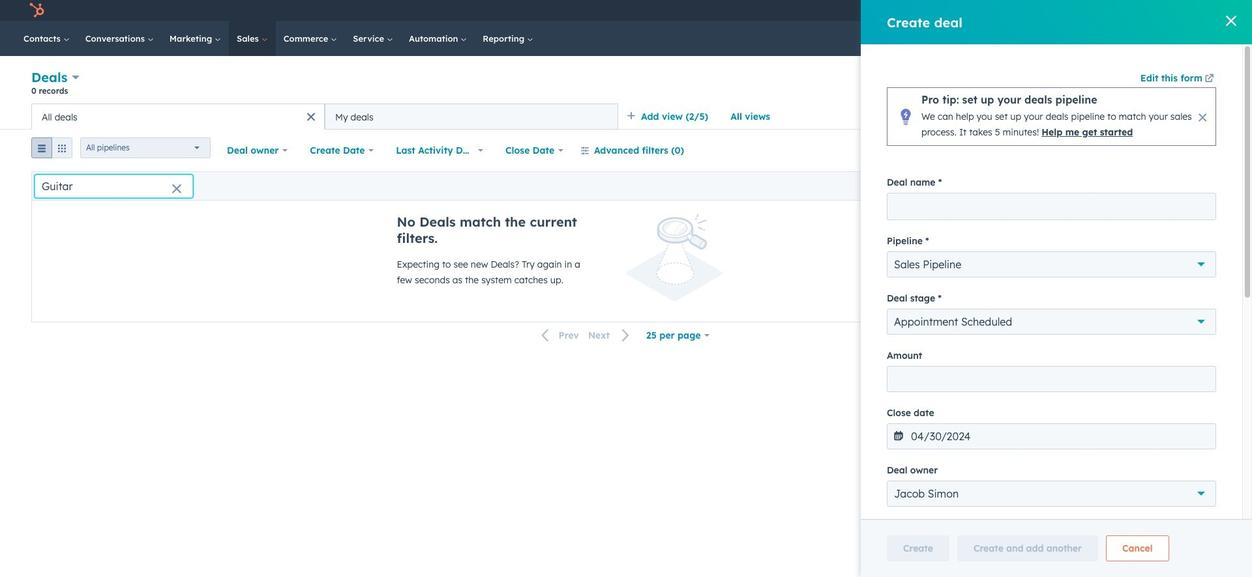 Task type: describe. For each thing, give the bounding box(es) containing it.
jacob simon image
[[1159, 5, 1171, 16]]

marketplaces image
[[1060, 6, 1072, 18]]

pagination navigation
[[534, 327, 638, 345]]



Task type: locate. For each thing, give the bounding box(es) containing it.
banner
[[31, 68, 1221, 104]]

clear input image
[[172, 184, 182, 195]]

group
[[31, 138, 72, 164]]

menu
[[965, 0, 1237, 21]]

Search name or description search field
[[35, 174, 193, 198]]

Search HubSpot search field
[[1069, 27, 1207, 50]]



Task type: vqa. For each thing, say whether or not it's contained in the screenshot.
the Create a note icon
no



